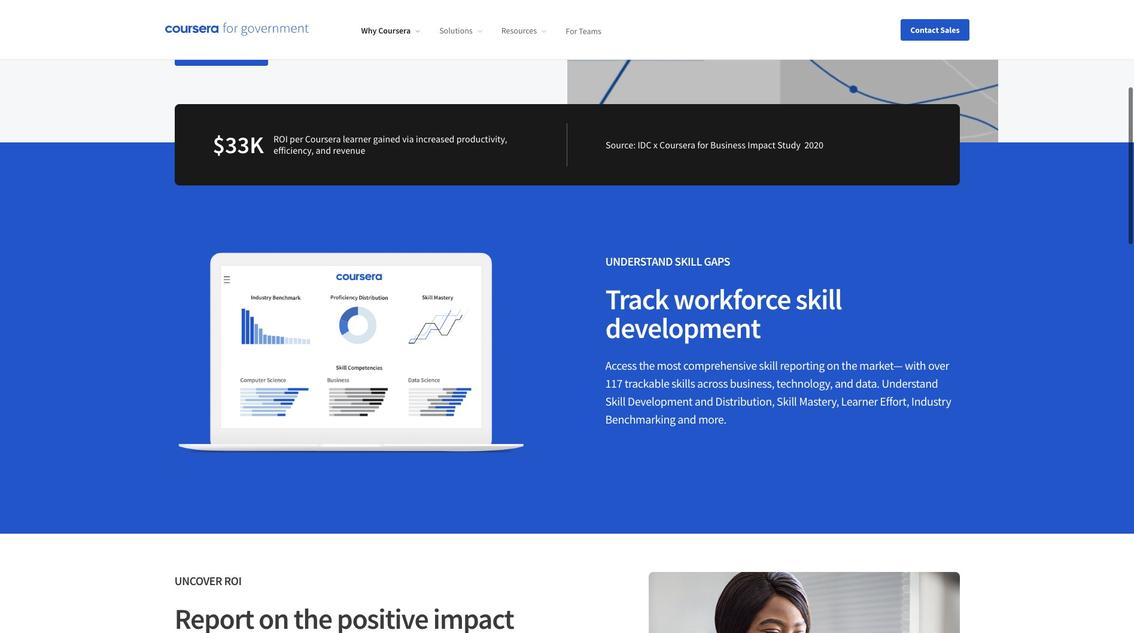 Task type: vqa. For each thing, say whether or not it's contained in the screenshot.
the business,
yes



Task type: describe. For each thing, give the bounding box(es) containing it.
0 horizontal spatial understand
[[606, 254, 673, 269]]

productivity,
[[457, 133, 508, 145]]

understand skill gaps
[[606, 254, 731, 269]]

most
[[657, 358, 682, 373]]

reporting
[[781, 358, 825, 373]]

over
[[929, 358, 950, 373]]

contact for contact sales
[[194, 46, 226, 58]]

solutions link
[[440, 25, 483, 36]]

why coursera
[[361, 25, 411, 36]]

benchmarking
[[606, 412, 676, 427]]

study
[[778, 139, 801, 151]]

across
[[698, 376, 728, 391]]

with
[[906, 358, 927, 373]]

data.
[[856, 376, 880, 391]]

source:
[[606, 139, 636, 151]]

access the most comprehensive skill reporting on the market— with over 117 trackable skills across business, technology, and data. understand skill development and distribution, skill mastery, learner effort, industry benchmarking and more.
[[606, 358, 952, 427]]

gaps
[[705, 254, 731, 269]]

and inside the roi per coursera learner gained via increased productivity, efficiency, and revenue
[[316, 144, 331, 156]]

for teams
[[566, 25, 602, 36]]

technology,
[[777, 376, 833, 391]]

and up more.
[[695, 394, 714, 409]]

for
[[698, 139, 709, 151]]

contact sales button
[[902, 19, 970, 40]]

teams
[[579, 25, 602, 36]]

$33k
[[213, 130, 264, 160]]

for teams link
[[566, 25, 602, 36]]

1 horizontal spatial coursera
[[379, 25, 411, 36]]

on
[[827, 358, 840, 373]]

and left more.
[[678, 412, 697, 427]]

per
[[290, 133, 303, 145]]

contact for contact sales
[[911, 24, 940, 35]]

resources
[[502, 25, 537, 36]]

comprehensive
[[684, 358, 757, 373]]

source: idc x coursera for business impact study  2020
[[606, 139, 824, 151]]

gained
[[373, 133, 401, 145]]

coursera for government image
[[165, 23, 309, 37]]

1 the from the left
[[639, 358, 655, 373]]



Task type: locate. For each thing, give the bounding box(es) containing it.
the right on
[[842, 358, 858, 373]]

track employee's progress in developing new skills image
[[175, 253, 529, 471]]

via
[[403, 133, 414, 145]]

contact sales link
[[175, 37, 268, 66]]

contact inside button
[[911, 24, 940, 35]]

solutions
[[440, 25, 473, 36]]

effort,
[[881, 394, 910, 409]]

sales
[[941, 24, 960, 35]]

coursera right x
[[660, 139, 696, 151]]

mastery,
[[800, 394, 840, 409]]

market—
[[860, 358, 903, 373]]

learner
[[343, 133, 372, 145]]

contact sales
[[911, 24, 960, 35]]

industry
[[912, 394, 952, 409]]

skill down 117 on the bottom of page
[[606, 394, 626, 409]]

2 the from the left
[[842, 358, 858, 373]]

the
[[639, 358, 655, 373], [842, 358, 858, 373]]

0 horizontal spatial roi
[[224, 574, 242, 589]]

1 vertical spatial understand
[[882, 376, 939, 391]]

efficiency,
[[274, 144, 314, 156]]

skill down technology,
[[777, 394, 798, 409]]

2 horizontal spatial coursera
[[660, 139, 696, 151]]

1 horizontal spatial contact
[[911, 24, 940, 35]]

sales
[[228, 46, 249, 58]]

workforce
[[674, 282, 791, 318]]

1 vertical spatial roi
[[224, 574, 242, 589]]

0 horizontal spatial the
[[639, 358, 655, 373]]

for
[[566, 25, 578, 36]]

and
[[316, 144, 331, 156], [835, 376, 854, 391], [695, 394, 714, 409], [678, 412, 697, 427]]

increased
[[416, 133, 455, 145]]

why
[[361, 25, 377, 36]]

0 horizontal spatial coursera
[[305, 133, 341, 145]]

understand down with
[[882, 376, 939, 391]]

track workforce skill development
[[606, 282, 842, 346]]

1 horizontal spatial skill
[[796, 282, 842, 318]]

and left revenue
[[316, 144, 331, 156]]

development
[[606, 310, 761, 346]]

learner
[[842, 394, 878, 409]]

roi
[[274, 133, 288, 145], [224, 574, 242, 589]]

1 horizontal spatial skill
[[675, 254, 702, 269]]

and down on
[[835, 376, 854, 391]]

0 horizontal spatial contact
[[194, 46, 226, 58]]

skill inside track workforce skill development
[[796, 282, 842, 318]]

uncover roi
[[175, 574, 242, 589]]

roi per coursera learner gained via increased productivity, efficiency, and revenue
[[274, 133, 508, 156]]

0 horizontal spatial skill
[[606, 394, 626, 409]]

coursera inside the roi per coursera learner gained via increased productivity, efficiency, and revenue
[[305, 133, 341, 145]]

x
[[654, 139, 658, 151]]

more.
[[699, 412, 727, 427]]

0 vertical spatial skill
[[796, 282, 842, 318]]

business
[[711, 139, 746, 151]]

roi left the "per"
[[274, 133, 288, 145]]

track
[[606, 282, 669, 318]]

1 horizontal spatial understand
[[882, 376, 939, 391]]

2 horizontal spatial skill
[[777, 394, 798, 409]]

skills
[[672, 376, 696, 391]]

understand inside 'access the most comprehensive skill reporting on the market— with over 117 trackable skills across business, technology, and data. understand skill development and distribution, skill mastery, learner effort, industry benchmarking and more.'
[[882, 376, 939, 391]]

coursera right why
[[379, 25, 411, 36]]

design goal-based learning programs that matter to your organization today image
[[567, 0, 999, 143]]

why coursera link
[[361, 25, 421, 36]]

contact left 'sales'
[[911, 24, 940, 35]]

roi right uncover
[[224, 574, 242, 589]]

access
[[606, 358, 637, 373]]

0 horizontal spatial skill
[[760, 358, 778, 373]]

1 horizontal spatial roi
[[274, 133, 288, 145]]

1 horizontal spatial the
[[842, 358, 858, 373]]

0 vertical spatial roi
[[274, 133, 288, 145]]

117
[[606, 376, 623, 391]]

skill
[[796, 282, 842, 318], [760, 358, 778, 373]]

0 vertical spatial contact
[[911, 24, 940, 35]]

skill inside 'access the most comprehensive skill reporting on the market— with over 117 trackable skills across business, technology, and data. understand skill development and distribution, skill mastery, learner effort, industry benchmarking and more.'
[[760, 358, 778, 373]]

development
[[628, 394, 693, 409]]

coursera right the "per"
[[305, 133, 341, 145]]

understand
[[606, 254, 673, 269], [882, 376, 939, 391]]

roi inside the roi per coursera learner gained via increased productivity, efficiency, and revenue
[[274, 133, 288, 145]]

distribution,
[[716, 394, 775, 409]]

trackable
[[625, 376, 670, 391]]

1 vertical spatial contact
[[194, 46, 226, 58]]

idc
[[638, 139, 652, 151]]

skill
[[675, 254, 702, 269], [606, 394, 626, 409], [777, 394, 798, 409]]

contact
[[911, 24, 940, 35], [194, 46, 226, 58]]

skill left gaps
[[675, 254, 702, 269]]

1 vertical spatial skill
[[760, 358, 778, 373]]

business,
[[731, 376, 775, 391]]

understand up track
[[606, 254, 673, 269]]

resources link
[[502, 25, 547, 36]]

0 vertical spatial understand
[[606, 254, 673, 269]]

coursera
[[379, 25, 411, 36], [305, 133, 341, 145], [660, 139, 696, 151]]

contact left sales
[[194, 46, 226, 58]]

uncover
[[175, 574, 222, 589]]

revenue
[[333, 144, 366, 156]]

contact sales
[[194, 46, 249, 58]]

the up trackable on the right
[[639, 358, 655, 373]]

impact
[[748, 139, 776, 151]]



